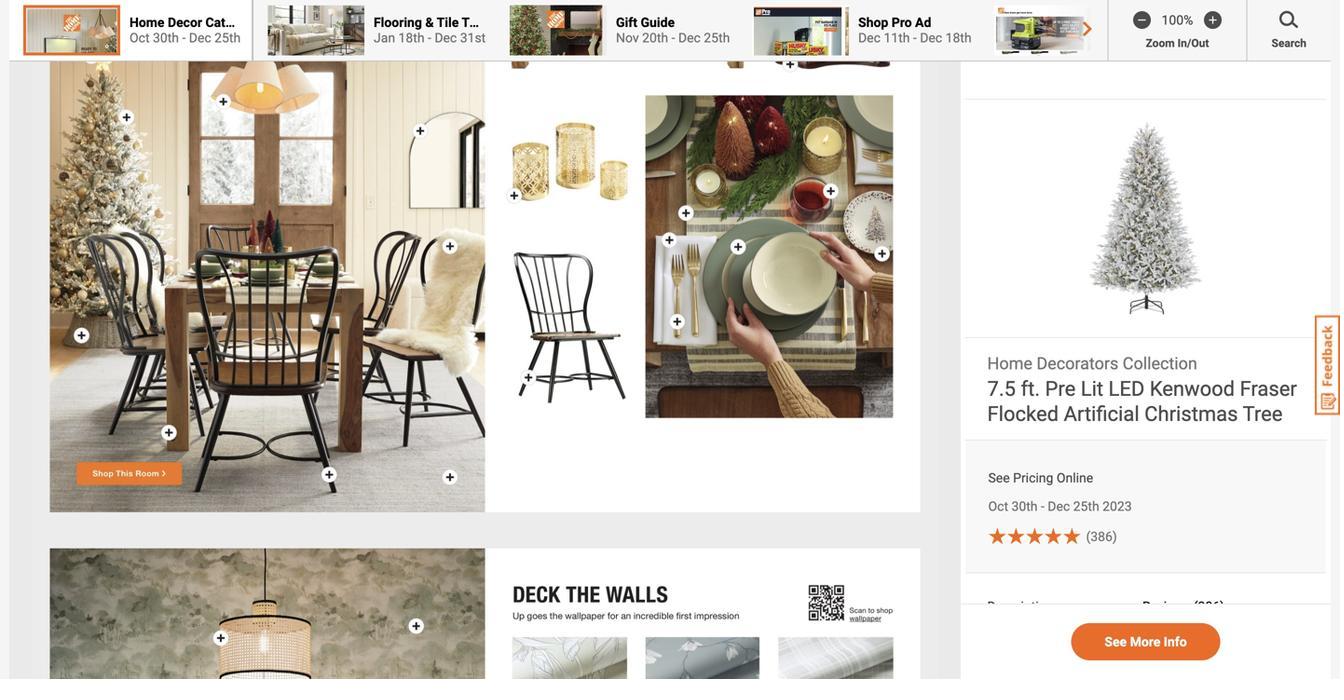 Task type: vqa. For each thing, say whether or not it's contained in the screenshot.
Feedback Link image
yes



Task type: describe. For each thing, give the bounding box(es) containing it.
feedback link image
[[1315, 315, 1341, 416]]



